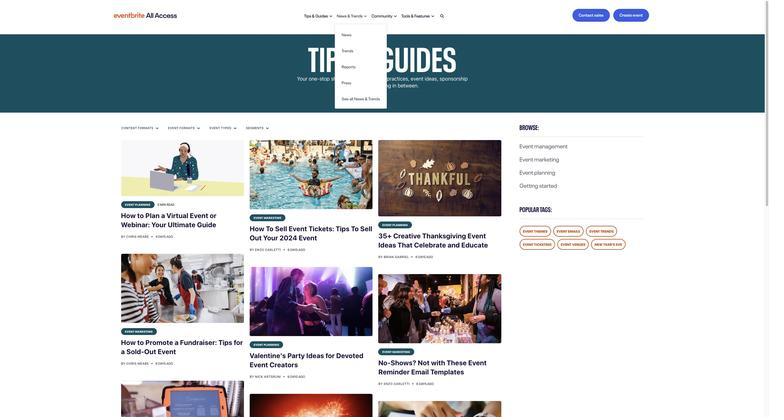 Task type: vqa. For each thing, say whether or not it's contained in the screenshot.
first BY CHRIS MEABE link from the bottom of the page
yes



Task type: describe. For each thing, give the bounding box(es) containing it.
event management
[[520, 141, 568, 150]]

planning for how to plan a virtual event or webinar: your ultimate guide
[[135, 202, 151, 206]]

6 for creative
[[416, 255, 418, 259]]

by nick artsruni link
[[250, 375, 282, 379]]

thanksgiving
[[423, 232, 467, 240]]

event planning for valentine's party ideas for devoted event creators
[[254, 343, 279, 347]]

all
[[350, 95, 354, 101]]

lots of people at a pool party image
[[250, 140, 373, 209]]

how to promote a fundraiser: tips for a sold-out event link
[[121, 335, 244, 360]]

tips & guides link
[[302, 9, 335, 22]]

ideas,
[[425, 76, 439, 82]]

your inside how to sell event tickets: tips to sell out your 2024 event
[[263, 234, 278, 242]]

meabe for sold-
[[138, 362, 149, 365]]

ipad with event qr code image
[[121, 381, 244, 417]]

1 sell from the left
[[275, 225, 287, 233]]

news & trends
[[337, 12, 363, 18]]

6 days ago for sell
[[288, 247, 305, 252]]

artsruni
[[264, 375, 281, 379]]

event ticketing link
[[520, 239, 556, 250]]

nick
[[255, 375, 263, 379]]

content formats
[[121, 126, 154, 130]]

see all news & trends
[[342, 95, 380, 101]]

by enzo carletti for shows?
[[379, 382, 411, 386]]

ticketing
[[535, 242, 552, 247]]

tips,
[[346, 83, 356, 89]]

create
[[620, 12, 633, 17]]

by enzo carletti link for shows?
[[379, 382, 411, 386]]

devoted
[[337, 352, 364, 360]]

planning for valentine's party ideas for devoted event creators
[[264, 343, 279, 347]]

2 sell from the left
[[361, 225, 373, 233]]

how for how to plan a virtual event or webinar: your ultimate guide
[[121, 211, 136, 220]]

& for news & trends link on the top left
[[348, 12, 351, 18]]

press link
[[335, 77, 387, 87]]

ago for not
[[428, 382, 434, 386]]

days for sell
[[291, 247, 298, 252]]

reminder
[[379, 368, 410, 376]]

new year's eve
[[595, 242, 623, 247]]

by brian gabriel link
[[379, 255, 410, 259]]

out inside how to sell event tickets: tips to sell out your 2024 event
[[250, 234, 262, 242]]

1 vertical spatial trends
[[342, 47, 354, 53]]

new
[[595, 242, 603, 247]]

event inside no-shows? not with these event reminder email templates
[[469, 359, 487, 367]]

browse:
[[520, 122, 540, 132]]

2 vertical spatial a
[[121, 348, 125, 356]]

35+
[[379, 232, 392, 240]]

arrow image for event formats
[[197, 127, 200, 130]]

year's
[[604, 242, 616, 247]]

35+ creative thanksgiving event ideas that celebrate and educate
[[379, 232, 489, 249]]

emails
[[569, 228, 581, 234]]

for inside your one-stop shop for marketing best practices, event ideas, sponsorship tips, and everything in between.
[[344, 76, 350, 82]]

event planning link up 'getting started'
[[520, 168, 556, 176]]

venues
[[573, 242, 586, 247]]

6 for to
[[288, 247, 290, 252]]

0 vertical spatial guides
[[316, 12, 328, 18]]

event types
[[210, 126, 232, 130]]

6 days ago for ideas
[[288, 374, 305, 379]]

marketing down event management
[[535, 154, 560, 163]]

3 min read
[[158, 202, 175, 207]]

how to plan a virtual event or webinar: your ultimate guide link
[[121, 208, 244, 233]]

arrow image for segments
[[266, 127, 269, 130]]

ago for plan
[[167, 234, 173, 239]]

news link
[[335, 29, 387, 39]]

meabe for your
[[138, 235, 149, 238]]

for inside the valentine's party ideas for devoted event creators
[[326, 352, 335, 360]]

community link
[[370, 9, 399, 22]]

or
[[210, 211, 217, 220]]

reports link
[[335, 61, 387, 71]]

gabriel
[[395, 255, 409, 259]]

trends
[[601, 228, 614, 234]]

everything
[[367, 83, 391, 89]]

event planning link for valentine's party ideas for devoted event creators
[[250, 342, 283, 348]]

by for how to sell event tickets: tips to sell out your 2024 event
[[250, 248, 254, 252]]

popular
[[520, 204, 540, 214]]

contact sales link
[[573, 9, 610, 22]]

event marketing for how to sell event tickets: tips to sell out your 2024 event
[[254, 216, 282, 220]]

& for tools & features "link"
[[411, 12, 414, 18]]

management
[[535, 141, 568, 150]]

0 vertical spatial event
[[633, 12, 644, 17]]

event themes link
[[520, 226, 552, 237]]

popular tags:
[[520, 204, 553, 214]]

in
[[393, 83, 397, 89]]

event emails
[[557, 228, 581, 234]]

how to promote a fundraiser: tips for a sold-out event
[[121, 338, 243, 356]]

valentine's party ideas for devoted event creators
[[250, 352, 364, 369]]

ideas inside the valentine's party ideas for devoted event creators
[[307, 352, 324, 360]]

content formats button
[[121, 126, 159, 130]]

days for not
[[419, 382, 427, 386]]

carletti for shows?
[[394, 382, 410, 386]]

getting started
[[520, 181, 558, 189]]

guide
[[197, 221, 216, 229]]

6 for to
[[156, 361, 158, 366]]

event ticketing
[[523, 242, 552, 247]]

by for valentine's party ideas for devoted event creators
[[250, 375, 254, 379]]

event inside the valentine's party ideas for devoted event creators
[[250, 361, 268, 369]]

event trends link
[[586, 226, 618, 237]]

by for 35+ creative thanksgiving event ideas that celebrate and educate
[[379, 255, 383, 259]]

trends link
[[335, 45, 387, 55]]

days for thanksgiving
[[419, 255, 426, 259]]

themes
[[535, 228, 548, 234]]

ideas inside "35+ creative thanksgiving event ideas that celebrate and educate"
[[379, 241, 396, 249]]

planning for 35+ creative thanksgiving event ideas that celebrate and educate
[[393, 223, 408, 227]]

marketing for how to sell event tickets: tips to sell out your 2024 event
[[264, 216, 282, 220]]

couple dancing in nightclub image
[[250, 267, 373, 336]]

to for plan
[[137, 211, 144, 220]]

no-shows? not with these event reminder email templates link
[[379, 356, 502, 380]]

formats for content
[[138, 126, 153, 130]]

contact sales
[[579, 12, 604, 17]]

carletti for to
[[265, 248, 281, 252]]

arrow image for community
[[394, 15, 397, 17]]

sponsorship
[[440, 76, 468, 82]]

and inside your one-stop shop for marketing best practices, event ideas, sponsorship tips, and everything in between.
[[357, 83, 366, 89]]

6 days ago for not
[[417, 382, 434, 386]]

educate
[[462, 241, 489, 249]]

valentine's party ideas for devoted event creators link
[[250, 348, 373, 373]]

getting
[[520, 181, 539, 189]]

news & trends link
[[335, 9, 370, 22]]

event themes
[[523, 228, 548, 234]]

celebrate
[[414, 241, 447, 249]]

create event
[[620, 12, 644, 17]]

6 days ago for thanksgiving
[[416, 255, 433, 259]]

formats for event
[[180, 126, 195, 130]]

plan
[[146, 211, 160, 220]]

started
[[540, 181, 558, 189]]

enzo for how to sell event tickets: tips to sell out your 2024 event
[[255, 248, 264, 252]]

by brian gabriel
[[379, 255, 410, 259]]

marketing for how to promote a fundraiser: tips for a sold-out event
[[135, 329, 153, 333]]

chris for a
[[126, 362, 137, 365]]

brian
[[384, 255, 394, 259]]

days for promote
[[158, 361, 166, 366]]

1 to from the left
[[266, 225, 274, 233]]

reports
[[342, 63, 356, 69]]

event planning for 35+ creative thanksgiving event ideas that celebrate and educate
[[383, 223, 408, 227]]

tickets:
[[309, 225, 335, 233]]

ago for sell
[[299, 247, 305, 252]]

community
[[372, 12, 393, 18]]

tools
[[402, 12, 411, 18]]

best
[[376, 76, 386, 82]]

see all news & trends link
[[335, 93, 387, 103]]

your inside your one-stop shop for marketing best practices, event ideas, sponsorship tips, and everything in between.
[[297, 76, 308, 82]]

4
[[156, 234, 158, 239]]

no-
[[379, 359, 391, 367]]

event planning up 'getting started'
[[520, 168, 556, 176]]

1 vertical spatial guides
[[379, 30, 457, 81]]



Task type: locate. For each thing, give the bounding box(es) containing it.
0 vertical spatial out
[[250, 234, 262, 242]]

sales
[[595, 12, 604, 17]]

by chris meabe down sold-
[[121, 362, 150, 365]]

how inside how to promote a fundraiser: tips for a sold-out event
[[121, 338, 136, 347]]

marketing up promote
[[135, 329, 153, 333]]

tips inside how to sell event tickets: tips to sell out your 2024 event
[[336, 225, 350, 233]]

event
[[168, 126, 179, 130], [210, 126, 220, 130], [520, 141, 534, 150], [520, 154, 534, 163], [520, 168, 534, 176], [125, 202, 135, 206], [190, 211, 208, 220], [254, 216, 263, 220], [383, 223, 392, 227], [289, 225, 307, 233], [523, 228, 534, 234], [557, 228, 568, 234], [590, 228, 601, 234], [468, 232, 486, 240], [299, 234, 317, 242], [523, 242, 534, 247], [561, 242, 572, 247], [125, 329, 135, 333], [254, 343, 263, 347], [158, 348, 176, 356], [383, 350, 392, 354], [469, 359, 487, 367], [250, 361, 268, 369]]

1 horizontal spatial your
[[263, 234, 278, 242]]

0 horizontal spatial formats
[[138, 126, 153, 130]]

0 vertical spatial by chris meabe link
[[121, 235, 150, 238]]

by chris meabe link for webinar:
[[121, 235, 150, 238]]

days down 2024
[[291, 247, 298, 252]]

and
[[357, 83, 366, 89], [448, 241, 460, 249]]

1 vertical spatial by enzo carletti
[[379, 382, 411, 386]]

sold-
[[127, 348, 144, 356]]

1 horizontal spatial by enzo carletti link
[[379, 382, 411, 386]]

your left one-
[[297, 76, 308, 82]]

event emails link
[[554, 226, 584, 237]]

by nick artsruni
[[250, 375, 282, 379]]

search icon image
[[441, 14, 445, 18]]

2 arrow image from the left
[[394, 15, 397, 17]]

by for how to plan a virtual event or webinar: your ultimate guide
[[121, 235, 126, 238]]

0 vertical spatial a
[[161, 211, 165, 220]]

event types button
[[209, 126, 237, 130]]

2 to from the left
[[351, 225, 359, 233]]

chris down sold-
[[126, 362, 137, 365]]

1 meabe from the top
[[138, 235, 149, 238]]

days down "creators"
[[290, 374, 298, 379]]

2 chris from the top
[[126, 362, 137, 365]]

6 for shows?
[[417, 382, 419, 386]]

by chris meabe link
[[121, 235, 150, 238], [121, 362, 150, 365]]

1 vertical spatial for
[[234, 338, 243, 347]]

1 vertical spatial to
[[137, 338, 144, 347]]

sell left 35+
[[361, 225, 373, 233]]

meabe left 4
[[138, 235, 149, 238]]

by chris meabe link down webinar:
[[121, 235, 150, 238]]

out
[[250, 234, 262, 242], [144, 348, 156, 356]]

a right plan
[[161, 211, 165, 220]]

arrow image inside news & trends link
[[364, 15, 367, 17]]

2 arrow image from the left
[[197, 127, 200, 130]]

by chris meabe for a
[[121, 362, 150, 365]]

1 vertical spatial how
[[250, 225, 265, 233]]

news right all
[[354, 95, 364, 101]]

6 days ago down email
[[417, 382, 434, 386]]

sell up 2024
[[275, 225, 287, 233]]

1 horizontal spatial arrow image
[[432, 15, 435, 17]]

6 right gabriel
[[416, 255, 418, 259]]

with
[[432, 359, 446, 367]]

6 days ago for promote
[[156, 361, 173, 366]]

0 horizontal spatial arrow image
[[330, 15, 333, 17]]

ago for thanksgiving
[[427, 255, 433, 259]]

marketing up the shows?
[[393, 350, 411, 354]]

1 horizontal spatial guides
[[379, 30, 457, 81]]

how to sell event tickets: tips to sell out your 2024 event
[[250, 225, 373, 242]]

by chris meabe link for a
[[121, 362, 150, 365]]

0 vertical spatial by enzo carletti link
[[250, 248, 282, 252]]

ago down celebrate
[[427, 255, 433, 259]]

party
[[288, 352, 305, 360]]

0 horizontal spatial your
[[152, 221, 166, 229]]

0 horizontal spatial by enzo carletti link
[[250, 248, 282, 252]]

new year's eve link
[[592, 239, 626, 250]]

0 vertical spatial your
[[297, 76, 308, 82]]

2024
[[280, 234, 297, 242]]

press
[[342, 79, 352, 85]]

arrow image inside event types popup button
[[234, 127, 237, 130]]

1 vertical spatial ideas
[[307, 352, 324, 360]]

by for how to promote a fundraiser: tips for a sold-out event
[[121, 362, 126, 365]]

a left sold-
[[121, 348, 125, 356]]

1 vertical spatial chris
[[126, 362, 137, 365]]

6 days ago down 2024
[[288, 247, 305, 252]]

1 horizontal spatial sell
[[361, 225, 373, 233]]

2 vertical spatial trends
[[369, 95, 380, 101]]

1 horizontal spatial for
[[326, 352, 335, 360]]

0 horizontal spatial sell
[[275, 225, 287, 233]]

0 horizontal spatial carletti
[[265, 248, 281, 252]]

arrow image left search icon
[[432, 15, 435, 17]]

virtual
[[167, 211, 189, 220]]

by chris meabe
[[121, 235, 150, 238], [121, 362, 150, 365]]

arrow image inside tools & features "link"
[[432, 15, 435, 17]]

0 vertical spatial trends
[[351, 12, 363, 18]]

1 arrow image from the left
[[156, 127, 159, 130]]

0 horizontal spatial to
[[266, 225, 274, 233]]

promote
[[146, 338, 173, 347]]

6 days ago down promote
[[156, 361, 173, 366]]

event trends
[[590, 228, 614, 234]]

enzo for no-shows? not with these event reminder email templates
[[384, 382, 393, 386]]

out inside how to promote a fundraiser: tips for a sold-out event
[[144, 348, 156, 356]]

how to sell event tickets: tips to sell out your 2024 event link
[[250, 221, 373, 246]]

& for tips & guides link
[[312, 12, 315, 18]]

event venues link
[[558, 239, 590, 250]]

2 vertical spatial how
[[121, 338, 136, 347]]

0 vertical spatial chris
[[126, 235, 137, 238]]

1 vertical spatial a
[[175, 338, 179, 347]]

by enzo carletti down 2024
[[250, 248, 282, 252]]

0 horizontal spatial enzo
[[255, 248, 264, 252]]

carletti
[[265, 248, 281, 252], [394, 382, 410, 386]]

event marketing link for no-shows? not with these event reminder email templates
[[379, 349, 415, 356]]

2 by chris meabe from the top
[[121, 362, 150, 365]]

1 vertical spatial by chris meabe
[[121, 362, 150, 365]]

stop
[[320, 76, 330, 82]]

1 by chris meabe from the top
[[121, 235, 150, 238]]

a
[[161, 211, 165, 220], [175, 338, 179, 347], [121, 348, 125, 356]]

event marketing link for how to promote a fundraiser: tips for a sold-out event
[[121, 328, 157, 335]]

1 horizontal spatial ideas
[[379, 241, 396, 249]]

0 horizontal spatial out
[[144, 348, 156, 356]]

1 vertical spatial news
[[342, 31, 352, 37]]

shop
[[331, 76, 343, 82]]

that
[[398, 241, 413, 249]]

event planning for how to plan a virtual event or webinar: your ultimate guide
[[125, 202, 151, 206]]

0 vertical spatial tips & guides
[[304, 12, 328, 18]]

2 to from the top
[[137, 338, 144, 347]]

6 for party
[[288, 374, 290, 379]]

arrow image
[[364, 15, 367, 17], [432, 15, 435, 17]]

1 arrow image from the left
[[364, 15, 367, 17]]

3
[[158, 202, 159, 207]]

arrow image inside community link
[[394, 15, 397, 17]]

event marketing for no-shows? not with these event reminder email templates
[[383, 350, 411, 354]]

trends up "news" link
[[351, 12, 363, 18]]

days down celebrate
[[419, 255, 426, 259]]

event marketing
[[520, 154, 560, 163], [254, 216, 282, 220], [125, 329, 153, 333], [383, 350, 411, 354]]

trends
[[351, 12, 363, 18], [342, 47, 354, 53], [369, 95, 380, 101]]

planning up started
[[535, 168, 556, 176]]

read
[[167, 202, 175, 207]]

6 down "creators"
[[288, 374, 290, 379]]

segments button
[[246, 126, 269, 130]]

event inside your one-stop shop for marketing best practices, event ideas, sponsorship tips, and everything in between.
[[411, 76, 424, 82]]

ideas right party
[[307, 352, 324, 360]]

tools & features
[[402, 12, 430, 18]]

0 vertical spatial meabe
[[138, 235, 149, 238]]

by enzo carletti link
[[250, 248, 282, 252], [379, 382, 411, 386]]

ago for promote
[[167, 361, 173, 366]]

arrow image inside content formats dropdown button
[[156, 127, 159, 130]]

event planning link for 35+ creative thanksgiving event ideas that celebrate and educate
[[379, 222, 412, 229]]

tips
[[304, 12, 311, 18], [308, 30, 354, 81], [336, 225, 350, 233], [219, 338, 233, 347]]

1 horizontal spatial by enzo carletti
[[379, 382, 411, 386]]

event planning link for how to plan a virtual event or webinar: your ultimate guide
[[121, 201, 155, 208]]

how inside how to plan a virtual event or webinar: your ultimate guide
[[121, 211, 136, 220]]

webinar:
[[121, 221, 150, 229]]

a for virtual
[[161, 211, 165, 220]]

trends down everything
[[369, 95, 380, 101]]

by enzo carletti link down 2024
[[250, 248, 282, 252]]

by enzo carletti down the reminder
[[379, 382, 411, 386]]

2 vertical spatial for
[[326, 352, 335, 360]]

your one-stop shop for marketing best practices, event ideas, sponsorship tips, and everything in between.
[[297, 76, 468, 89]]

2 arrow image from the left
[[432, 15, 435, 17]]

how for how to promote a fundraiser: tips for a sold-out event
[[121, 338, 136, 347]]

by enzo carletti link down the reminder
[[379, 382, 411, 386]]

getting started link
[[520, 181, 558, 189]]

event planning link up valentine's
[[250, 342, 283, 348]]

by for no-shows? not with these event reminder email templates
[[379, 382, 383, 386]]

how for how to sell event tickets: tips to sell out your 2024 event
[[250, 225, 265, 233]]

arrow image right content formats
[[156, 127, 159, 130]]

0 horizontal spatial for
[[234, 338, 243, 347]]

event marketing link for how to sell event tickets: tips to sell out your 2024 event
[[250, 215, 286, 221]]

no-shows? not with these event reminder email templates
[[379, 359, 487, 376]]

event marketing for how to promote a fundraiser: tips for a sold-out event
[[125, 329, 153, 333]]

1 vertical spatial event
[[411, 76, 424, 82]]

2 horizontal spatial your
[[297, 76, 308, 82]]

marketing inside your one-stop shop for marketing best practices, event ideas, sponsorship tips, and everything in between.
[[352, 76, 375, 82]]

1 vertical spatial by enzo carletti link
[[379, 382, 411, 386]]

0 horizontal spatial by enzo carletti
[[250, 248, 282, 252]]

6 days ago down celebrate
[[416, 255, 433, 259]]

formats inside dropdown button
[[138, 126, 153, 130]]

event planning up valentine's
[[254, 343, 279, 347]]

days for plan
[[158, 234, 166, 239]]

logo eventbrite image
[[113, 10, 178, 20]]

by chris meabe down webinar:
[[121, 235, 150, 238]]

days down email
[[419, 382, 427, 386]]

not
[[418, 359, 430, 367]]

0 vertical spatial for
[[344, 76, 350, 82]]

0 horizontal spatial arrow image
[[364, 15, 367, 17]]

and down thanksgiving
[[448, 241, 460, 249]]

shows?
[[391, 359, 417, 367]]

to up sold-
[[137, 338, 144, 347]]

marketing down reports link
[[352, 76, 375, 82]]

event venues
[[561, 242, 586, 247]]

& inside "link"
[[411, 12, 414, 18]]

1 horizontal spatial formats
[[180, 126, 195, 130]]

chris down webinar:
[[126, 235, 137, 238]]

to
[[266, 225, 274, 233], [351, 225, 359, 233]]

fundraiser:
[[180, 338, 217, 347]]

1 horizontal spatial and
[[448, 241, 460, 249]]

a for fundraiser:
[[175, 338, 179, 347]]

ago down the valentine's party ideas for devoted event creators
[[299, 374, 305, 379]]

carletti down 2024
[[265, 248, 281, 252]]

chris for webinar:
[[126, 235, 137, 238]]

to inside how to plan a virtual event or webinar: your ultimate guide
[[137, 211, 144, 220]]

3 arrow image from the left
[[234, 127, 237, 130]]

arrow image left news & trends at the left of the page
[[330, 15, 333, 17]]

1 horizontal spatial event
[[633, 12, 644, 17]]

event planning link up 35+
[[379, 222, 412, 229]]

2 horizontal spatial for
[[344, 76, 350, 82]]

arrow image for trends
[[364, 15, 367, 17]]

how
[[121, 211, 136, 220], [250, 225, 265, 233], [121, 338, 136, 347]]

planning up valentine's
[[264, 343, 279, 347]]

0 vertical spatial enzo
[[255, 248, 264, 252]]

for inside how to promote a fundraiser: tips for a sold-out event
[[234, 338, 243, 347]]

features
[[415, 12, 430, 18]]

1 arrow image from the left
[[330, 15, 333, 17]]

news for news & trends
[[337, 12, 347, 18]]

your down plan
[[152, 221, 166, 229]]

tips inside how to promote a fundraiser: tips for a sold-out event
[[219, 338, 233, 347]]

types
[[221, 126, 231, 130]]

2 by chris meabe link from the top
[[121, 362, 150, 365]]

1 formats from the left
[[138, 126, 153, 130]]

0 vertical spatial news
[[337, 12, 347, 18]]

to
[[137, 211, 144, 220], [137, 338, 144, 347]]

event right create
[[633, 12, 644, 17]]

to up webinar:
[[137, 211, 144, 220]]

and right tips,
[[357, 83, 366, 89]]

0 vertical spatial how
[[121, 211, 136, 220]]

0 horizontal spatial and
[[357, 83, 366, 89]]

arrow image for features
[[432, 15, 435, 17]]

a right promote
[[175, 338, 179, 347]]

a inside how to plan a virtual event or webinar: your ultimate guide
[[161, 211, 165, 220]]

planning up creative
[[393, 223, 408, 227]]

by chris meabe link down sold-
[[121, 362, 150, 365]]

0 vertical spatial by chris meabe
[[121, 235, 150, 238]]

arrow image for content formats
[[156, 127, 159, 130]]

0 vertical spatial carletti
[[265, 248, 281, 252]]

how to plan a virtual event or webinar: your ultimate guide
[[121, 211, 217, 229]]

event planning
[[520, 168, 556, 176], [125, 202, 151, 206], [383, 223, 408, 227], [254, 343, 279, 347]]

2 horizontal spatial a
[[175, 338, 179, 347]]

event inside "35+ creative thanksgiving event ideas that celebrate and educate"
[[468, 232, 486, 240]]

marketing up 2024
[[264, 216, 282, 220]]

4 arrow image from the left
[[266, 127, 269, 130]]

ago down how to promote a fundraiser: tips for a sold-out event
[[167, 361, 173, 366]]

event planning up 35+
[[383, 223, 408, 227]]

1 vertical spatial enzo
[[384, 382, 393, 386]]

arrow image inside segments dropdown button
[[266, 127, 269, 130]]

1 vertical spatial carletti
[[394, 382, 410, 386]]

event planning up plan
[[125, 202, 151, 206]]

0 vertical spatial ideas
[[379, 241, 396, 249]]

0 horizontal spatial a
[[121, 348, 125, 356]]

1 vertical spatial out
[[144, 348, 156, 356]]

0 horizontal spatial event
[[411, 76, 424, 82]]

days
[[158, 234, 166, 239], [291, 247, 298, 252], [419, 255, 426, 259], [158, 361, 166, 366], [290, 374, 298, 379], [419, 382, 427, 386]]

arrow image right types
[[234, 127, 237, 130]]

ago right 4
[[167, 234, 173, 239]]

sell
[[275, 225, 287, 233], [361, 225, 373, 233]]

to for promote
[[137, 338, 144, 347]]

arrow image for tips & guides
[[330, 15, 333, 17]]

creators
[[270, 361, 298, 369]]

marketing for no-shows? not with these event reminder email templates
[[393, 350, 411, 354]]

by enzo carletti link for to
[[250, 248, 282, 252]]

1 horizontal spatial to
[[351, 225, 359, 233]]

event up between.
[[411, 76, 424, 82]]

1 vertical spatial and
[[448, 241, 460, 249]]

news
[[337, 12, 347, 18], [342, 31, 352, 37], [354, 95, 364, 101]]

enzo
[[255, 248, 264, 252], [384, 382, 393, 386]]

create event link
[[614, 9, 650, 22]]

1 horizontal spatial enzo
[[384, 382, 393, 386]]

people laughing while serving food image
[[121, 254, 244, 323]]

2 vertical spatial news
[[354, 95, 364, 101]]

1 vertical spatial tips & guides
[[308, 30, 457, 81]]

by enzo carletti
[[250, 248, 282, 252], [379, 382, 411, 386]]

event planning link up plan
[[121, 201, 155, 208]]

segments
[[246, 126, 265, 130]]

tags:
[[540, 204, 553, 214]]

arrow image
[[330, 15, 333, 17], [394, 15, 397, 17]]

arrow image
[[156, 127, 159, 130], [197, 127, 200, 130], [234, 127, 237, 130], [266, 127, 269, 130]]

formats inside popup button
[[180, 126, 195, 130]]

for
[[344, 76, 350, 82], [234, 338, 243, 347], [326, 352, 335, 360]]

6 down promote
[[156, 361, 158, 366]]

0 horizontal spatial guides
[[316, 12, 328, 18]]

0 vertical spatial and
[[357, 83, 366, 89]]

days for ideas
[[290, 374, 298, 379]]

event guests and food vendor image
[[379, 274, 502, 344]]

by enzo carletti for to
[[250, 248, 282, 252]]

2 formats from the left
[[180, 126, 195, 130]]

arrow image right event formats
[[197, 127, 200, 130]]

1 horizontal spatial a
[[161, 211, 165, 220]]

6 days ago down "creators"
[[288, 374, 305, 379]]

email
[[412, 368, 429, 376]]

ago for ideas
[[299, 374, 305, 379]]

planning
[[535, 168, 556, 176], [135, 202, 151, 206], [393, 223, 408, 227], [264, 343, 279, 347]]

contact
[[579, 12, 594, 17]]

1 by chris meabe link from the top
[[121, 235, 150, 238]]

guides
[[316, 12, 328, 18], [379, 30, 457, 81]]

event management link
[[520, 141, 568, 150]]

arrow image right news & trends at the left of the page
[[364, 15, 367, 17]]

0 horizontal spatial ideas
[[307, 352, 324, 360]]

1 vertical spatial meabe
[[138, 362, 149, 365]]

event marketing link
[[520, 154, 560, 163], [250, 215, 286, 221], [121, 328, 157, 335], [379, 349, 415, 356]]

2 meabe from the top
[[138, 362, 149, 365]]

news right tips & guides link
[[337, 12, 347, 18]]

how inside how to sell event tickets: tips to sell out your 2024 event
[[250, 225, 265, 233]]

1 vertical spatial by chris meabe link
[[121, 362, 150, 365]]

event inside how to plan a virtual event or webinar: your ultimate guide
[[190, 211, 208, 220]]

0 vertical spatial to
[[137, 211, 144, 220]]

arrow image left tools
[[394, 15, 397, 17]]

ago
[[167, 234, 173, 239], [299, 247, 305, 252], [427, 255, 433, 259], [167, 361, 173, 366], [299, 374, 305, 379], [428, 382, 434, 386]]

eve
[[616, 242, 623, 247]]

days down promote
[[158, 361, 166, 366]]

1 horizontal spatial arrow image
[[394, 15, 397, 17]]

news down news & trends at the left of the page
[[342, 31, 352, 37]]

your left 2024
[[263, 234, 278, 242]]

arrow image for event types
[[234, 127, 237, 130]]

ago down how to sell event tickets: tips to sell out your 2024 event link
[[299, 247, 305, 252]]

1 horizontal spatial out
[[250, 234, 262, 242]]

1 vertical spatial your
[[152, 221, 166, 229]]

to inside how to promote a fundraiser: tips for a sold-out event
[[137, 338, 144, 347]]

ideas down 35+
[[379, 241, 396, 249]]

arrow image right segments
[[266, 127, 269, 130]]

meabe down sold-
[[138, 362, 149, 365]]

and inside "35+ creative thanksgiving event ideas that celebrate and educate"
[[448, 241, 460, 249]]

1 chris from the top
[[126, 235, 137, 238]]

event inside how to promote a fundraiser: tips for a sold-out event
[[158, 348, 176, 356]]

by chris meabe for webinar:
[[121, 235, 150, 238]]

your inside how to plan a virtual event or webinar: your ultimate guide
[[152, 221, 166, 229]]

ago down email
[[428, 382, 434, 386]]

tips & guides
[[304, 12, 328, 18], [308, 30, 457, 81]]

1 to from the top
[[137, 211, 144, 220]]

35+ creative thanksgiving event ideas that celebrate and educate link
[[379, 229, 502, 253]]

carletti down the reminder
[[394, 382, 410, 386]]

6 down 2024
[[288, 247, 290, 252]]

2 vertical spatial your
[[263, 234, 278, 242]]

1 horizontal spatial carletti
[[394, 382, 410, 386]]

trends up "reports"
[[342, 47, 354, 53]]

arrow image inside tips & guides link
[[330, 15, 333, 17]]

6 down email
[[417, 382, 419, 386]]

0 vertical spatial by enzo carletti
[[250, 248, 282, 252]]

creative
[[394, 232, 421, 240]]

news for news
[[342, 31, 352, 37]]

arrow image inside event formats popup button
[[197, 127, 200, 130]]

days right 4
[[158, 234, 166, 239]]

planning up plan
[[135, 202, 151, 206]]



